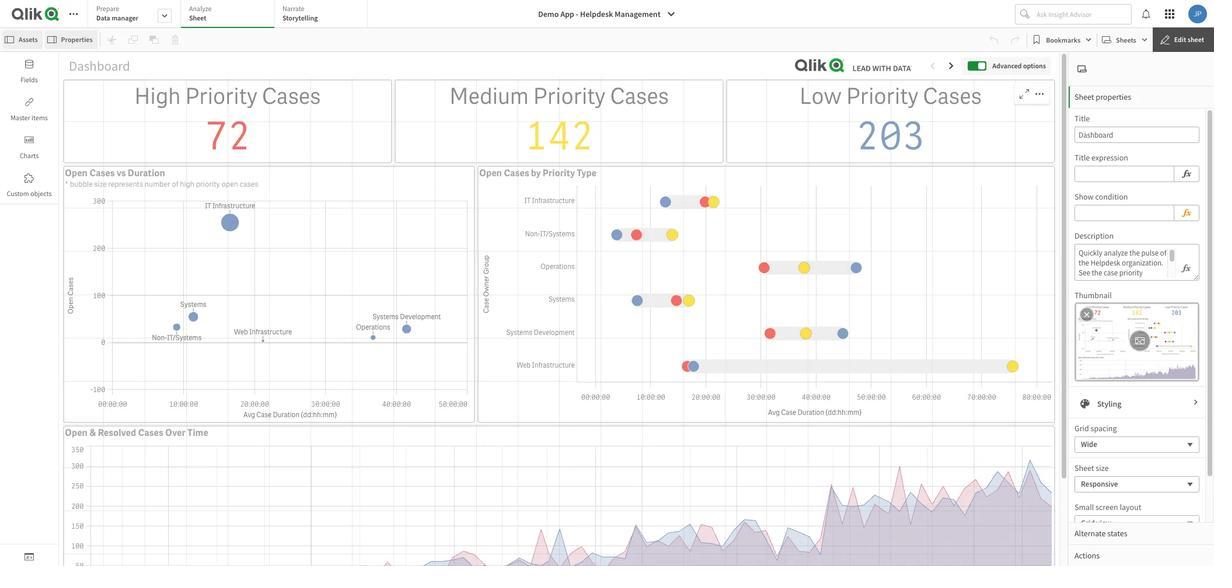 Task type: vqa. For each thing, say whether or not it's contained in the screenshot.
Analyze
yes



Task type: describe. For each thing, give the bounding box(es) containing it.
bookmarks button
[[1030, 30, 1095, 49]]

title for title expression
[[1075, 152, 1090, 163]]

high
[[180, 179, 195, 189]]

data
[[96, 13, 110, 22]]

duration
[[128, 167, 165, 179]]

alternate states tab
[[1069, 523, 1215, 545]]

alternate
[[1075, 529, 1106, 539]]

high
[[135, 82, 181, 111]]

high priority cases 72
[[135, 82, 321, 161]]

custom objects
[[7, 189, 52, 198]]

demo app - helpdesk management
[[538, 9, 661, 19]]

sheets button
[[1100, 30, 1151, 49]]

next image
[[1193, 399, 1200, 409]]

sheet for sheet properties
[[1075, 92, 1095, 102]]

items
[[32, 113, 48, 122]]

show condition
[[1075, 192, 1129, 202]]

open cases vs duration * bubble size represents number of high priority open cases
[[65, 167, 259, 189]]

master
[[11, 113, 30, 122]]

reset thumbnail image
[[1082, 309, 1093, 321]]

actions tab
[[1069, 545, 1215, 567]]

layout
[[1120, 502, 1142, 513]]

none text field inside application
[[1075, 205, 1175, 221]]

sheet properties
[[1075, 92, 1132, 102]]

time
[[188, 427, 208, 439]]

open cases by priority type
[[479, 167, 597, 179]]

vs
[[117, 167, 126, 179]]

custom objects button
[[0, 166, 58, 204]]

charts button
[[0, 128, 58, 166]]

sheet image
[[1078, 64, 1087, 74]]

advanced options
[[993, 61, 1047, 70]]

objects
[[30, 189, 52, 198]]

fields
[[21, 75, 38, 84]]

master items
[[11, 113, 48, 122]]

analyze sheet
[[189, 4, 212, 22]]

&
[[89, 427, 96, 439]]

demo
[[538, 9, 559, 19]]

size inside open cases vs duration * bubble size represents number of high priority open cases
[[94, 179, 107, 189]]

sheet
[[1188, 35, 1205, 44]]

title for title
[[1075, 113, 1090, 124]]

condition
[[1096, 192, 1129, 202]]

open for open cases vs duration * bubble size represents number of high priority open cases
[[65, 167, 88, 179]]

options
[[1024, 61, 1047, 70]]

manager
[[112, 13, 138, 22]]

edit sheet button
[[1153, 27, 1215, 52]]

thumbnail
[[1075, 290, 1112, 301]]

states
[[1108, 529, 1128, 539]]

storytelling
[[283, 13, 318, 22]]

cases inside open cases vs duration * bubble size represents number of high priority open cases
[[89, 167, 115, 179]]

show
[[1075, 192, 1094, 202]]

priority for 142
[[534, 82, 606, 111]]

142
[[525, 111, 594, 161]]

-
[[576, 9, 579, 19]]

description
[[1075, 231, 1114, 241]]

priority for 203
[[847, 82, 919, 111]]

assets
[[19, 35, 38, 44]]

fields button
[[0, 52, 58, 90]]

cases inside low priority cases 203
[[924, 82, 982, 111]]

open expression editor image
[[1182, 206, 1193, 220]]

sheet size
[[1075, 463, 1109, 474]]

Ask Insight Advisor text field
[[1035, 5, 1132, 23]]

assets button
[[2, 30, 42, 49]]

properties
[[61, 35, 93, 44]]

edit
[[1175, 35, 1187, 44]]

72
[[205, 111, 251, 161]]

by
[[531, 167, 541, 179]]

grid
[[1075, 423, 1090, 434]]

low priority cases 203
[[800, 82, 982, 161]]

prepare data manager
[[96, 4, 138, 22]]

alternate states
[[1075, 529, 1128, 539]]



Task type: locate. For each thing, give the bounding box(es) containing it.
spacing
[[1091, 423, 1118, 434]]

custom
[[7, 189, 29, 198]]

None text field
[[1075, 205, 1175, 221]]

cases inside 'high priority cases 72'
[[262, 82, 321, 111]]

2 open expression editor image from the top
[[1182, 262, 1191, 276]]

1 vertical spatial title
[[1075, 152, 1090, 163]]

1 open expression editor image from the top
[[1182, 167, 1193, 181]]

0 vertical spatial open expression editor image
[[1182, 167, 1193, 181]]

properties button
[[45, 30, 97, 49]]

2 title from the top
[[1075, 152, 1090, 163]]

priority for 72
[[185, 82, 258, 111]]

cases
[[262, 82, 321, 111], [610, 82, 669, 111], [924, 82, 982, 111], [89, 167, 115, 179], [504, 167, 529, 179], [138, 427, 163, 439]]

title down sheet properties
[[1075, 113, 1090, 124]]

open
[[222, 179, 238, 189]]

None text field
[[1075, 127, 1200, 143], [1075, 166, 1175, 182], [1079, 248, 1177, 278], [1075, 127, 1200, 143], [1075, 166, 1175, 182], [1079, 248, 1177, 278]]

1 title from the top
[[1075, 113, 1090, 124]]

size up "screen"
[[1096, 463, 1109, 474]]

1 horizontal spatial size
[[1096, 463, 1109, 474]]

open left vs
[[65, 167, 88, 179]]

next sheet: performance image
[[948, 61, 957, 70]]

change thumbnail image
[[1135, 334, 1146, 348]]

title left the expression
[[1075, 152, 1090, 163]]

cases inside medium priority cases 142
[[610, 82, 669, 111]]

priority inside low priority cases 203
[[847, 82, 919, 111]]

edit sheet
[[1175, 35, 1205, 44]]

sheet
[[189, 13, 207, 22], [1075, 92, 1095, 102], [1075, 463, 1095, 474]]

palette image
[[1081, 399, 1090, 409]]

demo app - helpdesk management button
[[531, 5, 683, 23]]

open for open cases by priority type
[[479, 167, 502, 179]]

priority
[[196, 179, 220, 189]]

variables image
[[25, 552, 34, 562]]

open expression editor image for title expression
[[1182, 167, 1193, 181]]

tab list
[[88, 0, 372, 29]]

open left by
[[479, 167, 502, 179]]

bookmarks
[[1047, 35, 1081, 44]]

0 vertical spatial sheet
[[189, 13, 207, 22]]

resolved
[[98, 427, 136, 439]]

advanced
[[993, 61, 1022, 70]]

203
[[857, 111, 926, 161]]

sheet up "small"
[[1075, 463, 1095, 474]]

priority inside medium priority cases 142
[[534, 82, 606, 111]]

*
[[65, 179, 68, 189]]

tab list containing prepare
[[88, 0, 372, 29]]

sheet inside analyze sheet
[[189, 13, 207, 22]]

open expression editor image up open expression editor image
[[1182, 167, 1193, 181]]

grid spacing
[[1075, 423, 1118, 434]]

object image
[[25, 135, 34, 145]]

narrate
[[283, 4, 305, 13]]

medium
[[450, 82, 529, 111]]

open & resolved cases over time
[[65, 427, 208, 439]]

1 vertical spatial size
[[1096, 463, 1109, 474]]

type
[[577, 167, 597, 179]]

sheet inside tab
[[1075, 92, 1095, 102]]

low
[[800, 82, 842, 111]]

of
[[172, 179, 179, 189]]

1 vertical spatial open expression editor image
[[1182, 262, 1191, 276]]

cases
[[240, 179, 259, 189]]

sheet properties tab
[[1069, 86, 1215, 108]]

link image
[[25, 98, 34, 107]]

size right bubble
[[94, 179, 107, 189]]

sheets
[[1117, 35, 1137, 44]]

properties
[[1096, 92, 1132, 102]]

management
[[615, 9, 661, 19]]

actions
[[1075, 551, 1100, 561]]

open for open & resolved cases over time
[[65, 427, 88, 439]]

styling
[[1098, 399, 1122, 409]]

application containing 72
[[0, 0, 1215, 567]]

sheet down analyze
[[189, 13, 207, 22]]

open expression editor image for description
[[1182, 262, 1191, 276]]

database image
[[25, 60, 34, 69]]

over
[[165, 427, 186, 439]]

small
[[1075, 502, 1095, 513]]

master items button
[[0, 90, 58, 128]]

sheet for sheet size
[[1075, 463, 1095, 474]]

small screen layout
[[1075, 502, 1142, 513]]

1 vertical spatial sheet
[[1075, 92, 1095, 102]]

represents
[[108, 179, 143, 189]]

expression
[[1092, 152, 1129, 163]]

open expression editor image
[[1182, 167, 1193, 181], [1182, 262, 1191, 276]]

2 vertical spatial sheet
[[1075, 463, 1095, 474]]

charts
[[20, 151, 39, 160]]

open expression editor image down open expression editor image
[[1182, 262, 1191, 276]]

open left &
[[65, 427, 88, 439]]

prepare
[[96, 4, 119, 13]]

0 vertical spatial size
[[94, 179, 107, 189]]

size
[[94, 179, 107, 189], [1096, 463, 1109, 474]]

open
[[65, 167, 88, 179], [479, 167, 502, 179], [65, 427, 88, 439]]

bubble
[[70, 179, 93, 189]]

open inside open cases vs duration * bubble size represents number of high priority open cases
[[65, 167, 88, 179]]

puzzle image
[[25, 173, 34, 183]]

title expression
[[1075, 152, 1129, 163]]

priority inside 'high priority cases 72'
[[185, 82, 258, 111]]

narrate storytelling
[[283, 4, 318, 22]]

analyze
[[189, 4, 212, 13]]

0 vertical spatial title
[[1075, 113, 1090, 124]]

app
[[561, 9, 575, 19]]

priority
[[185, 82, 258, 111], [534, 82, 606, 111], [847, 82, 919, 111], [543, 167, 575, 179]]

helpdesk
[[580, 9, 613, 19]]

number
[[145, 179, 170, 189]]

title
[[1075, 113, 1090, 124], [1075, 152, 1090, 163]]

application
[[0, 0, 1215, 567]]

sheet down the sheet image
[[1075, 92, 1095, 102]]

james peterson image
[[1189, 5, 1208, 23]]

screen
[[1096, 502, 1119, 513]]

0 horizontal spatial size
[[94, 179, 107, 189]]

medium priority cases 142
[[450, 82, 669, 161]]



